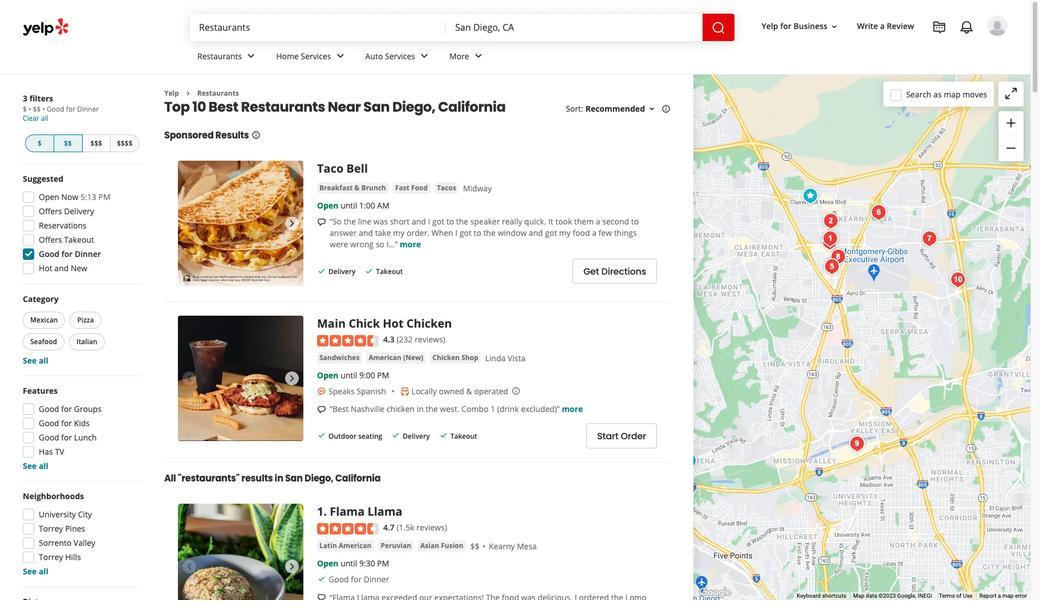 Task type: locate. For each thing, give the bounding box(es) containing it.
open for open until 9:30 pm
[[317, 558, 339, 569]]

1 slideshow element from the top
[[178, 161, 303, 287]]

keyboard
[[797, 593, 821, 600]]

1
[[491, 404, 495, 415], [317, 504, 324, 520]]

got down speaker
[[460, 228, 472, 239]]

until for bell
[[341, 200, 357, 211]]

2 slideshow element from the top
[[178, 316, 303, 442]]

& inside breakfast & brunch button
[[354, 183, 360, 193]]

16 chevron down v2 image
[[830, 22, 839, 31], [647, 105, 657, 114]]

0 horizontal spatial &
[[354, 183, 360, 193]]

1 horizontal spatial in
[[417, 404, 424, 415]]

$$ down filters
[[33, 104, 41, 114]]

2 my from the left
[[559, 228, 571, 239]]

to up the things
[[631, 216, 639, 227]]

2 vertical spatial delivery
[[403, 432, 430, 441]]

see all button down has
[[23, 461, 48, 472]]

all for features
[[39, 461, 48, 472]]

1 vertical spatial offers
[[39, 234, 62, 245]]

get
[[583, 265, 599, 278]]

good inside 3 filters $ • $$ • good for dinner clear all
[[47, 104, 64, 114]]

1 vertical spatial diego,
[[305, 472, 333, 486]]

1 vertical spatial previous image
[[183, 560, 196, 574]]

good up good for lunch
[[39, 418, 59, 429]]

mikami bar & revolving sushi image
[[799, 185, 822, 208]]

hot
[[39, 263, 52, 274], [383, 316, 404, 332]]

(drink
[[497, 404, 519, 415]]

best
[[209, 98, 238, 117]]

3 24 chevron down v2 image from the left
[[418, 49, 431, 63]]

restaurants inside business categories element
[[197, 51, 242, 61]]

valley
[[74, 538, 95, 549]]

3 see all button from the top
[[23, 566, 48, 577]]

& right owned
[[466, 386, 472, 397]]

3 see all from the top
[[23, 566, 48, 577]]

until down breakfast & brunch link
[[341, 200, 357, 211]]

0 vertical spatial pm
[[98, 192, 110, 202]]

restaurants up best
[[197, 51, 242, 61]]

italian button
[[69, 334, 105, 351]]

to up when on the top left
[[446, 216, 454, 227]]

takeout
[[64, 234, 94, 245], [376, 267, 403, 276], [450, 432, 477, 441]]

1 horizontal spatial california
[[438, 98, 506, 117]]

services right auto
[[385, 51, 415, 61]]

0 vertical spatial 16 chevron down v2 image
[[830, 22, 839, 31]]

fast food link
[[393, 183, 430, 194]]

16 speech v2 image
[[317, 405, 326, 414]]

offers for offers delivery
[[39, 206, 62, 217]]

california up 1 . flama llama on the bottom left
[[335, 472, 381, 486]]

1 vertical spatial 16 speech v2 image
[[317, 594, 326, 601]]

bell
[[347, 161, 368, 176]]

1 horizontal spatial none field
[[455, 21, 693, 34]]

reviews) up asian
[[417, 523, 447, 533]]

info icon image
[[512, 387, 521, 396], [512, 387, 521, 396]]

the
[[344, 216, 356, 227], [456, 216, 468, 227], [483, 228, 496, 239], [426, 404, 438, 415]]

2 none field from the left
[[455, 21, 693, 34]]

dinner up $$$ button
[[77, 104, 99, 114]]

for up $$ button
[[66, 104, 75, 114]]

fast
[[395, 183, 410, 193]]

shortcuts
[[822, 593, 846, 600]]

$ down clear all 'link'
[[38, 139, 42, 148]]

takeout for 16 checkmark v2 image associated with get directions
[[376, 267, 403, 276]]

got down the it at the top right of the page
[[545, 228, 557, 239]]

1 horizontal spatial map
[[1003, 593, 1014, 600]]

1 vertical spatial 16 chevron down v2 image
[[647, 105, 657, 114]]

san
[[364, 98, 390, 117], [285, 472, 303, 486]]

0 vertical spatial see
[[23, 355, 37, 366]]

0 horizontal spatial 16 checkmark v2 image
[[317, 267, 326, 276]]

2 vertical spatial slideshow element
[[178, 504, 303, 601]]

0 vertical spatial flama llama image
[[819, 228, 842, 250]]

slideshow element for main
[[178, 316, 303, 442]]

takeout down i…"
[[376, 267, 403, 276]]

see all for university
[[23, 566, 48, 577]]

"best
[[330, 404, 349, 415]]

torrey down sorrento at the left bottom of page
[[39, 552, 63, 563]]

2 offers from the top
[[39, 234, 62, 245]]

2 vertical spatial see all
[[23, 566, 48, 577]]

taco bell
[[317, 161, 368, 176]]

steamy piggy image
[[819, 210, 842, 233]]

linda vista
[[485, 353, 526, 364]]

map for moves
[[944, 89, 961, 100]]

the left west.
[[426, 404, 438, 415]]

good for dinner down open until 9:30 pm
[[329, 574, 389, 585]]

2 services from the left
[[385, 51, 415, 61]]

speaks
[[329, 386, 355, 397]]

2 see all from the top
[[23, 461, 48, 472]]

in down locally
[[417, 404, 424, 415]]

open up the 16 speaks spanish v2 image
[[317, 370, 339, 381]]

next image
[[285, 372, 299, 386], [285, 560, 299, 574]]

2 until from the top
[[341, 370, 357, 381]]

delivery down the were
[[329, 267, 356, 276]]

group containing features
[[19, 386, 141, 472]]

1 services from the left
[[301, 51, 331, 61]]

it
[[548, 216, 553, 227]]

pm right 5:13
[[98, 192, 110, 202]]

24 chevron down v2 image for auto services
[[418, 49, 431, 63]]

1 horizontal spatial delivery
[[329, 267, 356, 276]]

16 checkmark v2 image down west.
[[439, 431, 448, 441]]

san right near
[[364, 98, 390, 117]]

24 chevron down v2 image left auto
[[333, 49, 347, 63]]

16 chevron down v2 image inside yelp for business button
[[830, 22, 839, 31]]

2 vertical spatial see all button
[[23, 566, 48, 577]]

american up open until 9:30 pm
[[339, 541, 372, 551]]

24 chevron down v2 image left home
[[244, 49, 258, 63]]

1 horizontal spatial i
[[455, 228, 458, 239]]

breakfast & brunch link
[[317, 183, 388, 194]]

open down suggested
[[39, 192, 59, 202]]

group containing suggested
[[19, 173, 141, 278]]

0 vertical spatial yelp
[[762, 21, 778, 32]]

yelp inside button
[[762, 21, 778, 32]]

more link right the excluded)"
[[562, 404, 583, 415]]

business categories element
[[188, 41, 1008, 74]]

american down 4.3 at the bottom left of page
[[369, 353, 402, 363]]

16 checkmark v2 image for takeout
[[439, 431, 448, 441]]

report a map error
[[980, 593, 1027, 600]]

24 chevron down v2 image right auto services at the left top
[[418, 49, 431, 63]]

wrong
[[350, 239, 374, 250]]

1 previous image from the top
[[183, 217, 196, 231]]

see all down seafood "button"
[[23, 355, 48, 366]]

offers delivery
[[39, 206, 94, 217]]

yelp left the 16 chevron right v2 image
[[164, 88, 179, 98]]

all inside 3 filters $ • $$ • good for dinner clear all
[[41, 114, 48, 123]]

hot up category on the left of page
[[39, 263, 52, 274]]

1 horizontal spatial services
[[385, 51, 415, 61]]

24 chevron down v2 image
[[244, 49, 258, 63], [333, 49, 347, 63], [418, 49, 431, 63]]

to down speaker
[[474, 228, 481, 239]]

flama llama image
[[819, 228, 842, 250], [178, 504, 303, 601]]

group
[[999, 111, 1024, 161], [19, 173, 141, 278], [21, 294, 141, 367], [19, 386, 141, 472], [19, 491, 141, 578]]

slideshow element
[[178, 161, 303, 287], [178, 316, 303, 442], [178, 504, 303, 601]]

services inside "link"
[[301, 51, 331, 61]]

chicken shop link
[[430, 352, 481, 364]]

services right home
[[301, 51, 331, 61]]

0 vertical spatial more
[[400, 239, 421, 250]]

16 checkmark v2 image
[[317, 431, 326, 441], [439, 431, 448, 441], [317, 575, 326, 584]]

search image
[[712, 21, 725, 35]]

open until 9:00 pm
[[317, 370, 389, 381]]

offers
[[39, 206, 62, 217], [39, 234, 62, 245]]

0 horizontal spatial my
[[393, 228, 405, 239]]

torrey
[[39, 524, 63, 534], [39, 552, 63, 563]]

all
[[164, 472, 176, 486]]

restaurants link up best
[[188, 41, 267, 74]]

0 horizontal spatial 24 chevron down v2 image
[[244, 49, 258, 63]]

delivery
[[64, 206, 94, 217], [329, 267, 356, 276], [403, 432, 430, 441]]

sandwiches button
[[317, 352, 362, 364]]

5:13
[[80, 192, 96, 202]]

1 vertical spatial see all
[[23, 461, 48, 472]]

american inside "latin american" button
[[339, 541, 372, 551]]

until up speaks at the bottom left
[[341, 370, 357, 381]]

1 vertical spatial torrey
[[39, 552, 63, 563]]

things
[[614, 228, 637, 239]]

2 horizontal spatial delivery
[[403, 432, 430, 441]]

see all for good
[[23, 461, 48, 472]]

a up few
[[596, 216, 600, 227]]

0 horizontal spatial diego,
[[305, 472, 333, 486]]

slideshow element for taco
[[178, 161, 303, 287]]

1 torrey from the top
[[39, 524, 63, 534]]

$ down 3
[[23, 104, 27, 114]]

next image for open until 9:00 pm
[[285, 372, 299, 386]]

main
[[317, 316, 346, 332]]

was
[[374, 216, 388, 227]]

2 next image from the top
[[285, 560, 299, 574]]

map right as
[[944, 89, 961, 100]]

so
[[376, 239, 384, 250]]

kitakata ramen ban nai - san diego image
[[827, 246, 850, 269]]

0 vertical spatial i
[[428, 216, 430, 227]]

$ inside 3 filters $ • $$ • good for dinner clear all
[[23, 104, 27, 114]]

restaurants link right the 16 chevron right v2 image
[[197, 88, 239, 98]]

seafood
[[30, 337, 57, 347]]

1 vertical spatial in
[[275, 472, 283, 486]]

1 • from the left
[[29, 104, 31, 114]]

0 horizontal spatial california
[[335, 472, 381, 486]]

$$ right fusion
[[470, 541, 480, 552]]

and left new
[[54, 263, 69, 274]]

1 vertical spatial more
[[562, 404, 583, 415]]

0 vertical spatial american
[[369, 353, 402, 363]]

24 chevron down v2 image inside "auto services" link
[[418, 49, 431, 63]]

start
[[597, 430, 619, 443]]

2 horizontal spatial 24 chevron down v2 image
[[418, 49, 431, 63]]

& left brunch at the top of the page
[[354, 183, 360, 193]]

error
[[1015, 593, 1027, 600]]

1 horizontal spatial $
[[38, 139, 42, 148]]

1 until from the top
[[341, 200, 357, 211]]

0 vertical spatial map
[[944, 89, 961, 100]]

$$ inside 3 filters $ • $$ • good for dinner clear all
[[33, 104, 41, 114]]

0 vertical spatial delivery
[[64, 206, 94, 217]]

in right "results" on the bottom of the page
[[275, 472, 283, 486]]

1 see all from the top
[[23, 355, 48, 366]]

1 vertical spatial reviews)
[[417, 523, 447, 533]]

1 vertical spatial california
[[335, 472, 381, 486]]

0 horizontal spatial services
[[301, 51, 331, 61]]

them
[[574, 216, 594, 227]]

1 horizontal spatial 1
[[491, 404, 495, 415]]

0 horizontal spatial 1
[[317, 504, 324, 520]]

16 info v2 image right recommended dropdown button
[[662, 105, 671, 114]]

3 until from the top
[[341, 558, 357, 569]]

none field up home services "link" at the left top of the page
[[199, 21, 437, 34]]

2 16 speech v2 image from the top
[[317, 594, 326, 601]]

1 horizontal spatial 16 chevron down v2 image
[[830, 22, 839, 31]]

16 chevron down v2 image inside recommended dropdown button
[[647, 105, 657, 114]]

chick
[[349, 316, 380, 332]]

woomiok image
[[821, 256, 843, 278]]

breakfast & brunch button
[[317, 183, 388, 194]]

16 checkmark v2 image down latin
[[317, 575, 326, 584]]

dinner down 9:30
[[364, 574, 389, 585]]

take
[[375, 228, 391, 239]]

2 vertical spatial see
[[23, 566, 37, 577]]

0 horizontal spatial hot
[[39, 263, 52, 274]]

1 none field from the left
[[199, 21, 437, 34]]

1 offers from the top
[[39, 206, 62, 217]]

0 horizontal spatial yelp
[[164, 88, 179, 98]]

diego, up .
[[305, 472, 333, 486]]

to
[[446, 216, 454, 227], [631, 216, 639, 227], [474, 228, 481, 239]]

1 vertical spatial restaurants link
[[197, 88, 239, 98]]

2 24 chevron down v2 image from the left
[[333, 49, 347, 63]]

Near text field
[[455, 21, 693, 34]]

see all down has
[[23, 461, 48, 472]]

0 horizontal spatial good for dinner
[[39, 249, 101, 260]]

noah l. image
[[987, 15, 1008, 36]]

line
[[358, 216, 371, 227]]

0 horizontal spatial map
[[944, 89, 961, 100]]

16 info v2 image
[[662, 105, 671, 114], [251, 131, 260, 140]]

sandwiches
[[319, 353, 360, 363]]

now
[[61, 192, 78, 202]]

terms of use
[[939, 593, 973, 600]]

my down 'took'
[[559, 228, 571, 239]]

restaurants link
[[188, 41, 267, 74], [197, 88, 239, 98]]

all "restaurants" results in san diego, california
[[164, 472, 381, 486]]

services for home services
[[301, 51, 331, 61]]

1 horizontal spatial takeout
[[376, 267, 403, 276]]

expand map image
[[1004, 87, 1018, 100]]

more link for "best nashville chicken in the west. combo 1 (drink excluded)"
[[562, 404, 583, 415]]

cucina basilico image
[[947, 269, 969, 291]]

start order
[[597, 430, 646, 443]]

0 vertical spatial $
[[23, 104, 27, 114]]

1 vertical spatial takeout
[[376, 267, 403, 276]]

0 horizontal spatial $
[[23, 104, 27, 114]]

2 previous image from the top
[[183, 560, 196, 574]]

1 vertical spatial good for dinner
[[329, 574, 389, 585]]

chicken inside "button"
[[433, 353, 460, 363]]

reservations
[[39, 220, 87, 231]]

all down torrey hills
[[39, 566, 48, 577]]

16 speech v2 image left "so
[[317, 218, 326, 227]]

offers up reservations
[[39, 206, 62, 217]]

0 horizontal spatial 16 chevron down v2 image
[[647, 105, 657, 114]]

0 vertical spatial diego,
[[392, 98, 435, 117]]

16 checkmark v2 image for start order
[[391, 431, 401, 441]]

open up "so
[[317, 200, 339, 211]]

taco bell image
[[178, 161, 303, 287]]

0 vertical spatial slideshow element
[[178, 161, 303, 287]]

None field
[[199, 21, 437, 34], [455, 21, 693, 34]]

16 checkmark v2 image
[[317, 267, 326, 276], [365, 267, 374, 276], [391, 431, 401, 441]]

reviews) up (new)
[[415, 334, 445, 345]]

1 vertical spatial 16 info v2 image
[[251, 131, 260, 140]]

16 checkmark v2 image down wrong
[[365, 267, 374, 276]]

and down quick.
[[529, 228, 543, 239]]

see all button down torrey hills
[[23, 566, 48, 577]]

0 vertical spatial 16 info v2 image
[[662, 105, 671, 114]]

zoom in image
[[1004, 116, 1018, 130]]

see all button
[[23, 355, 48, 366], [23, 461, 48, 472], [23, 566, 48, 577]]

main chick hot chicken image
[[677, 450, 700, 473]]

1 vertical spatial see
[[23, 461, 37, 472]]

pm for sponsored results
[[377, 558, 389, 569]]

previous image
[[183, 217, 196, 231], [183, 560, 196, 574]]

group containing category
[[21, 294, 141, 367]]

cross street image
[[818, 231, 841, 254]]

home services link
[[267, 41, 356, 74]]

my
[[393, 228, 405, 239], [559, 228, 571, 239]]

torrey up sorrento at the left bottom of page
[[39, 524, 63, 534]]

chicken up the 4.3 (232 reviews)
[[407, 316, 452, 332]]

a left few
[[592, 228, 597, 239]]

moves
[[963, 89, 987, 100]]

16 speech v2 image down open until 9:30 pm
[[317, 594, 326, 601]]

dinner up new
[[75, 249, 101, 260]]

0 vertical spatial see all button
[[23, 355, 48, 366]]

$$
[[33, 104, 41, 114], [64, 139, 72, 148], [470, 541, 480, 552]]

got up when on the top left
[[432, 216, 444, 227]]

business
[[794, 21, 828, 32]]

all down seafood "button"
[[39, 355, 48, 366]]

16 checkmark v2 image up main
[[317, 267, 326, 276]]

were
[[330, 239, 348, 250]]

for inside button
[[780, 21, 792, 32]]

services
[[301, 51, 331, 61], [385, 51, 415, 61]]

0 horizontal spatial 16 info v2 image
[[251, 131, 260, 140]]

"so the line was short and i got to the speaker really quick. it took them a second to answer and take my order. when i got to the window and got my food a few things were wrong so i…"
[[330, 216, 639, 250]]

san right "results" on the bottom of the page
[[285, 472, 303, 486]]

2 vertical spatial pm
[[377, 558, 389, 569]]

takeout inside group
[[64, 234, 94, 245]]

1 vertical spatial next image
[[285, 560, 299, 574]]

university
[[39, 509, 76, 520]]

2 see from the top
[[23, 461, 37, 472]]

chicken left shop
[[433, 353, 460, 363]]

0 vertical spatial next image
[[285, 372, 299, 386]]

0 horizontal spatial none field
[[199, 21, 437, 34]]

good
[[47, 104, 64, 114], [39, 249, 59, 260], [39, 404, 59, 415], [39, 418, 59, 429], [39, 432, 59, 443], [329, 574, 349, 585]]

2 horizontal spatial 16 checkmark v2 image
[[391, 431, 401, 441]]

map region
[[672, 17, 1039, 601]]

1 vertical spatial flama llama image
[[178, 504, 303, 601]]

second
[[602, 216, 629, 227]]

i right when on the top left
[[455, 228, 458, 239]]

2 see all button from the top
[[23, 461, 48, 472]]

open down latin
[[317, 558, 339, 569]]

good up hot and new
[[39, 249, 59, 260]]

reviews) for 4.3 (232 reviews)
[[415, 334, 445, 345]]

16 speech v2 image
[[317, 218, 326, 227], [317, 594, 326, 601]]

american inside button
[[369, 353, 402, 363]]

16 checkmark v2 image right seating
[[391, 431, 401, 441]]

$$ right $ 'button'
[[64, 139, 72, 148]]

write a review
[[857, 21, 914, 32]]

see
[[23, 355, 37, 366], [23, 461, 37, 472], [23, 566, 37, 577]]

0 vertical spatial offers
[[39, 206, 62, 217]]

offers down reservations
[[39, 234, 62, 245]]

and
[[412, 216, 426, 227], [359, 228, 373, 239], [529, 228, 543, 239], [54, 263, 69, 274]]

locally owned & operated
[[412, 386, 508, 397]]

peruvian link
[[378, 541, 414, 552]]

2 horizontal spatial $$
[[470, 541, 480, 552]]

seating
[[358, 432, 382, 441]]

1 24 chevron down v2 image from the left
[[244, 49, 258, 63]]

24 chevron down v2 image for home services
[[333, 49, 347, 63]]

16 chevron down v2 image right business
[[830, 22, 839, 31]]

&
[[354, 183, 360, 193], [466, 386, 472, 397]]

24 chevron down v2 image inside home services "link"
[[333, 49, 347, 63]]

16 checkmark v2 image for good for dinner
[[317, 575, 326, 584]]

for down open until 9:30 pm
[[351, 574, 362, 585]]

1 horizontal spatial more link
[[562, 404, 583, 415]]

1 vertical spatial until
[[341, 370, 357, 381]]

1 left (drink at the bottom of page
[[491, 404, 495, 415]]

few
[[599, 228, 612, 239]]

2 torrey from the top
[[39, 552, 63, 563]]

good for dinner down offers takeout
[[39, 249, 101, 260]]

more down order.
[[400, 239, 421, 250]]

takeout down reservations
[[64, 234, 94, 245]]

none field find
[[199, 21, 437, 34]]

fast food button
[[393, 183, 430, 194]]

0 horizontal spatial •
[[29, 104, 31, 114]]

seafood button
[[23, 334, 64, 351]]

0 vertical spatial more link
[[400, 239, 421, 250]]

0 vertical spatial torrey
[[39, 524, 63, 534]]

more right the excluded)"
[[562, 404, 583, 415]]

0 vertical spatial &
[[354, 183, 360, 193]]

None search field
[[190, 14, 737, 41]]

0 vertical spatial $$
[[33, 104, 41, 114]]

map for error
[[1003, 593, 1014, 600]]

my down the short
[[393, 228, 405, 239]]

2 vertical spatial until
[[341, 558, 357, 569]]

yelp left business
[[762, 21, 778, 32]]

1 vertical spatial san
[[285, 472, 303, 486]]

1 vertical spatial slideshow element
[[178, 316, 303, 442]]

map
[[853, 593, 865, 600]]

9:30
[[359, 558, 375, 569]]

more link for "so the line was short and i got to the speaker really quick. it took them a second to answer and take my order. when i got to the window and got my food a few things were wrong so i…"
[[400, 239, 421, 250]]

american (new) link
[[366, 352, 426, 364]]

all right clear
[[41, 114, 48, 123]]

1 horizontal spatial yelp
[[762, 21, 778, 32]]

1 horizontal spatial 16 checkmark v2 image
[[365, 267, 374, 276]]

1 horizontal spatial •
[[42, 104, 45, 114]]

3 see from the top
[[23, 566, 37, 577]]

0 vertical spatial dinner
[[77, 104, 99, 114]]

map left error
[[1003, 593, 1014, 600]]

16 chevron right v2 image
[[184, 89, 193, 98]]

1 next image from the top
[[285, 372, 299, 386]]

1:00
[[359, 200, 375, 211]]

2 • from the left
[[42, 104, 45, 114]]

hot up 4.3 at the bottom left of page
[[383, 316, 404, 332]]



Task type: describe. For each thing, give the bounding box(es) containing it.
sorrento valley
[[39, 538, 95, 549]]

a right report
[[998, 593, 1001, 600]]

3 filters $ • $$ • good for dinner clear all
[[23, 93, 99, 123]]

1 horizontal spatial flama llama image
[[819, 228, 842, 250]]

offers for offers takeout
[[39, 234, 62, 245]]

1 vertical spatial &
[[466, 386, 472, 397]]

american (new)
[[369, 353, 423, 363]]

next image for open until 9:30 pm
[[285, 560, 299, 574]]

good for groups
[[39, 404, 102, 415]]

notifications image
[[960, 21, 974, 34]]

1 . flama llama
[[317, 504, 402, 520]]

sandwiches link
[[317, 352, 362, 364]]

google image
[[696, 586, 734, 601]]

for down offers takeout
[[61, 249, 73, 260]]

and inside group
[[54, 263, 69, 274]]

0 vertical spatial chicken
[[407, 316, 452, 332]]

pizza button
[[70, 312, 101, 329]]

offers takeout
[[39, 234, 94, 245]]

good down features
[[39, 404, 59, 415]]

0 horizontal spatial san
[[285, 472, 303, 486]]

(1.5k
[[397, 523, 415, 533]]

havana grill image
[[846, 433, 868, 456]]

open until 9:30 pm
[[317, 558, 389, 569]]

asian fusion link
[[418, 541, 466, 552]]

16 checkmark v2 image for get directions
[[365, 267, 374, 276]]

0 horizontal spatial flama llama image
[[178, 504, 303, 601]]

previous image for open until 9:30 pm
[[183, 560, 196, 574]]

the up 'answer'
[[344, 216, 356, 227]]

0 horizontal spatial more
[[400, 239, 421, 250]]

16 checkmark v2 image for outdoor seating
[[317, 431, 326, 441]]

nashville
[[351, 404, 385, 415]]

really
[[502, 216, 522, 227]]

auto services link
[[356, 41, 440, 74]]

see all button for university city
[[23, 566, 48, 577]]

peruvian button
[[378, 541, 414, 552]]

yelp link
[[164, 88, 179, 98]]

sorrento
[[39, 538, 72, 549]]

none field near
[[455, 21, 693, 34]]

search as map moves
[[906, 89, 987, 100]]

.
[[324, 504, 327, 520]]

top 10 best restaurants near san diego, california
[[164, 98, 506, 117]]

west.
[[440, 404, 460, 415]]

keyboard shortcuts button
[[797, 593, 846, 601]]

a inside write a review "link"
[[880, 21, 885, 32]]

$$$ button
[[82, 135, 110, 152]]

took
[[556, 216, 572, 227]]

inegi
[[918, 593, 932, 600]]

keyboard shortcuts
[[797, 593, 846, 600]]

1 vertical spatial 1
[[317, 504, 324, 520]]

4.3 star rating image
[[317, 335, 379, 347]]

until for chick
[[341, 370, 357, 381]]

quick.
[[524, 216, 546, 227]]

locally
[[412, 386, 437, 397]]

taco bell link
[[317, 161, 368, 176]]

yelp for business button
[[757, 16, 844, 37]]

llama
[[368, 504, 402, 520]]

1 horizontal spatial more
[[562, 404, 583, 415]]

speaks spanish
[[329, 386, 386, 397]]

16 chevron down v2 image for recommended
[[647, 105, 657, 114]]

for inside 3 filters $ • $$ • good for dinner clear all
[[66, 104, 75, 114]]

torrey for torrey pines
[[39, 524, 63, 534]]

auto services
[[365, 51, 415, 61]]

1 vertical spatial hot
[[383, 316, 404, 332]]

and down line
[[359, 228, 373, 239]]

write
[[857, 21, 878, 32]]

see for good
[[23, 461, 37, 472]]

order
[[621, 430, 646, 443]]

0 horizontal spatial to
[[446, 216, 454, 227]]

good up has tv
[[39, 432, 59, 443]]

0 horizontal spatial got
[[432, 216, 444, 227]]

16 chevron down v2 image for yelp for business
[[830, 22, 839, 31]]

next image
[[285, 217, 299, 231]]

"best nashville chicken in the west. combo 1 (drink excluded)" more
[[330, 404, 583, 415]]

24 chevron down v2 image
[[472, 49, 485, 63]]

linda
[[485, 353, 506, 364]]

order.
[[407, 228, 430, 239]]

0 horizontal spatial delivery
[[64, 206, 94, 217]]

dinner inside 3 filters $ • $$ • good for dinner clear all
[[77, 104, 99, 114]]

mexican button
[[23, 312, 65, 329]]

and up order.
[[412, 216, 426, 227]]

$$$$
[[117, 139, 133, 148]]

neighborhoods
[[23, 491, 84, 502]]

1 see from the top
[[23, 355, 37, 366]]

sort:
[[566, 103, 583, 114]]

3
[[23, 93, 27, 104]]

all for neighborhoods
[[39, 566, 48, 577]]

see for university
[[23, 566, 37, 577]]

10
[[192, 98, 206, 117]]

restaurants right the 16 chevron right v2 image
[[197, 88, 239, 98]]

$$$$ button
[[110, 135, 139, 152]]

0 vertical spatial california
[[438, 98, 506, 117]]

latin
[[319, 541, 337, 551]]

reviews) for 4.7 (1.5k reviews)
[[417, 523, 447, 533]]

1 vertical spatial pm
[[377, 370, 389, 381]]

for up good for lunch
[[61, 418, 72, 429]]

24 chevron down v2 image for restaurants
[[244, 49, 258, 63]]

restaurants down home
[[241, 98, 325, 117]]

hot and new
[[39, 263, 87, 274]]

torrey pines
[[39, 524, 85, 534]]

results
[[241, 472, 273, 486]]

1 horizontal spatial diego,
[[392, 98, 435, 117]]

more
[[449, 51, 469, 61]]

write a review link
[[853, 16, 919, 37]]

main chick hot chicken image
[[178, 316, 303, 442]]

2 horizontal spatial got
[[545, 228, 557, 239]]

3 slideshow element from the top
[[178, 504, 303, 601]]

good down open until 9:30 pm
[[329, 574, 349, 585]]

of
[[957, 593, 962, 600]]

1 vertical spatial delivery
[[329, 267, 356, 276]]

good for kids
[[39, 418, 90, 429]]

1 horizontal spatial got
[[460, 228, 472, 239]]

bud's louisiana cafe image
[[918, 228, 941, 250]]

16 locally owned v2 image
[[400, 387, 409, 396]]

all for category
[[39, 355, 48, 366]]

spanish
[[357, 386, 386, 397]]

1 16 speech v2 image from the top
[[317, 218, 326, 227]]

for down good for kids
[[61, 432, 72, 443]]

2 horizontal spatial to
[[631, 216, 639, 227]]

services for auto services
[[385, 51, 415, 61]]

the left speaker
[[456, 216, 468, 227]]

open for open until 9:00 pm
[[317, 370, 339, 381]]

16 speaks spanish v2 image
[[317, 387, 326, 396]]

torrey for torrey hills
[[39, 552, 63, 563]]

latin american
[[319, 541, 372, 551]]

chicken shop button
[[430, 352, 481, 364]]

yelp for business
[[762, 21, 828, 32]]

sponsored results
[[164, 129, 249, 142]]

open for open now 5:13 pm
[[39, 192, 59, 202]]

1 my from the left
[[393, 228, 405, 239]]

kearny mesa
[[489, 541, 537, 552]]

get directions link
[[573, 259, 657, 284]]

user actions element
[[753, 14, 1024, 84]]

park social image
[[867, 201, 890, 224]]

$$ inside button
[[64, 139, 72, 148]]

pm for 3 filters
[[98, 192, 110, 202]]

sponsored
[[164, 129, 214, 142]]

lunch
[[74, 432, 97, 443]]

1 vertical spatial dinner
[[75, 249, 101, 260]]

speaker
[[470, 216, 500, 227]]

2 vertical spatial dinner
[[364, 574, 389, 585]]

yelp for yelp for business
[[762, 21, 778, 32]]

1 vertical spatial i
[[455, 228, 458, 239]]

chicken shop
[[433, 353, 478, 363]]

as
[[934, 89, 942, 100]]

flama llama link
[[330, 504, 402, 520]]

combo
[[462, 404, 489, 415]]

in for san
[[275, 472, 283, 486]]

4.7 star rating image
[[317, 523, 379, 535]]

2 vertical spatial $$
[[470, 541, 480, 552]]

tacos button
[[435, 183, 459, 194]]

brunch
[[361, 183, 386, 193]]

review
[[887, 21, 914, 32]]

$ inside 'button'
[[38, 139, 42, 148]]

owned
[[439, 386, 464, 397]]

see all button for good for groups
[[23, 461, 48, 472]]

use
[[963, 593, 973, 600]]

tacos
[[437, 183, 456, 193]]

1 see all button from the top
[[23, 355, 48, 366]]

in for the
[[417, 404, 424, 415]]

1 horizontal spatial 16 info v2 image
[[662, 105, 671, 114]]

previous image for open until 1:00 am
[[183, 217, 196, 231]]

near
[[328, 98, 361, 117]]

previous image
[[183, 372, 196, 386]]

projects image
[[933, 21, 946, 34]]

0 vertical spatial 1
[[491, 404, 495, 415]]

0 vertical spatial restaurants link
[[188, 41, 267, 74]]

group containing neighborhoods
[[19, 491, 141, 578]]

open for open until 1:00 am
[[317, 200, 339, 211]]

1 horizontal spatial good for dinner
[[329, 574, 389, 585]]

italian
[[76, 337, 97, 347]]

open until 1:00 am
[[317, 200, 389, 211]]

suggested
[[23, 173, 63, 184]]

the down speaker
[[483, 228, 496, 239]]

1 horizontal spatial to
[[474, 228, 481, 239]]

0 vertical spatial san
[[364, 98, 390, 117]]

zoom out image
[[1004, 142, 1018, 155]]

yelp for yelp link
[[164, 88, 179, 98]]

midway
[[463, 183, 492, 194]]

fusion
[[441, 541, 464, 551]]

0 vertical spatial hot
[[39, 263, 52, 274]]

for up good for kids
[[61, 404, 72, 415]]

Find text field
[[199, 21, 437, 34]]

latin american link
[[317, 541, 374, 552]]

main chick hot chicken
[[317, 316, 452, 332]]

takeout for takeout 16 checkmark v2 icon
[[450, 432, 477, 441]]



Task type: vqa. For each thing, say whether or not it's contained in the screenshot.
Amy Thai Bistro icon
no



